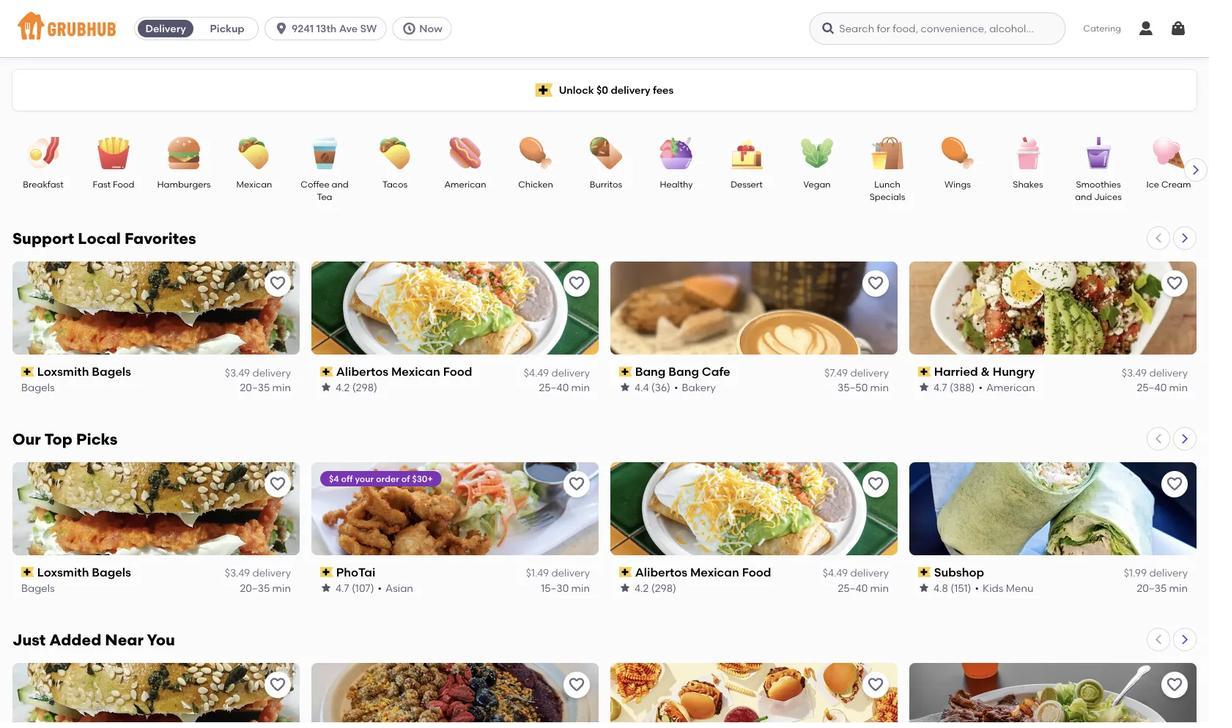Task type: describe. For each thing, give the bounding box(es) containing it.
4.8 (151)
[[934, 582, 972, 594]]

2 horizontal spatial 25–40
[[1137, 381, 1167, 394]]

hamburgers
[[157, 179, 211, 189]]

lunch specials
[[870, 179, 905, 202]]

bagels up our
[[21, 381, 55, 394]]

svg image inside "now" button
[[402, 21, 417, 36]]

caret left icon image for our top picks
[[1153, 433, 1165, 445]]

top
[[44, 430, 72, 449]]

fast food image
[[88, 137, 139, 169]]

your
[[355, 473, 374, 484]]

caret left icon image for just added near you
[[1153, 634, 1165, 646]]

20–35 for support local favorites
[[240, 381, 270, 394]]

(107)
[[352, 582, 374, 594]]

(388)
[[950, 381, 975, 394]]

• asian
[[378, 582, 413, 594]]

0 horizontal spatial food
[[113, 179, 134, 189]]

near
[[105, 631, 144, 650]]

off
[[341, 473, 353, 484]]

dessert image
[[721, 137, 773, 169]]

1 vertical spatial food
[[443, 365, 472, 379]]

caret left icon image for support local favorites
[[1153, 232, 1165, 244]]

3 loxsmith bagels logo image from the top
[[12, 663, 300, 723]]

support local favorites
[[12, 229, 196, 248]]

$30+
[[412, 473, 433, 484]]

alibertos mexican food for subscription pass icon corresponding to alibertos mexican food
[[635, 565, 771, 580]]

subscription pass image for subshop
[[918, 567, 931, 578]]

ice cream
[[1147, 179, 1191, 189]]

subscription pass image for alibertos mexican food
[[320, 367, 333, 377]]

shake shack logo image
[[611, 663, 898, 723]]

hamburgers image
[[158, 137, 210, 169]]

loxsmith bagels for top
[[37, 565, 131, 580]]

• american
[[979, 381, 1035, 394]]

mexican image
[[229, 137, 280, 169]]

pickup button
[[197, 17, 258, 40]]

shakes
[[1013, 179, 1043, 189]]

you
[[147, 631, 175, 650]]

star icon image for subshop
[[918, 582, 930, 594]]

$1.49 delivery
[[526, 567, 590, 580]]

loxsmith for top
[[37, 565, 89, 580]]

kids
[[983, 582, 1004, 594]]

chicken image
[[510, 137, 561, 169]]

Search for food, convenience, alcohol... search field
[[809, 12, 1066, 45]]

tacos
[[383, 179, 408, 189]]

svg image inside the 9241 13th ave sw "button"
[[274, 21, 289, 36]]

breakfast image
[[18, 137, 69, 169]]

cream
[[1162, 179, 1191, 189]]

grubhub plus flag logo image
[[536, 83, 553, 97]]

coffee and tea image
[[299, 137, 350, 169]]

caret right icon image for our top picks
[[1179, 433, 1191, 445]]

• for harried & hungry
[[979, 381, 983, 394]]

subscription pass image for alibertos mexican food
[[619, 567, 632, 578]]

favorites
[[125, 229, 196, 248]]

bagels up near
[[92, 565, 131, 580]]

alibertos for alibertos mexican food logo to the top
[[336, 365, 389, 379]]

our
[[12, 430, 41, 449]]

1 horizontal spatial svg image
[[821, 21, 836, 36]]

main navigation navigation
[[0, 0, 1209, 57]]

$7.49
[[825, 366, 848, 379]]

alibertos for the bottom alibertos mexican food logo
[[635, 565, 688, 580]]

25–40 min for the bottom alibertos mexican food logo
[[838, 582, 889, 594]]

harried
[[934, 365, 978, 379]]

0 vertical spatial $4.49 delivery
[[524, 366, 590, 379]]

menu
[[1006, 582, 1034, 594]]

now
[[419, 22, 442, 35]]

dessert
[[731, 179, 763, 189]]

• bakery
[[674, 381, 716, 394]]

9241
[[292, 22, 314, 35]]

save this restaurant image for harried & hungry
[[1166, 275, 1184, 292]]

shakes image
[[1003, 137, 1054, 169]]

of
[[401, 473, 410, 484]]

unlock
[[559, 84, 594, 96]]

smoothies and juices
[[1075, 179, 1122, 202]]

• for subshop
[[975, 582, 979, 594]]

$3.49 for our top picks
[[225, 567, 250, 580]]

$1.99 delivery
[[1124, 567, 1188, 580]]

4.8
[[934, 582, 948, 594]]

burritos image
[[581, 137, 632, 169]]

ice
[[1147, 179, 1160, 189]]

35–50
[[838, 381, 868, 394]]

2 horizontal spatial food
[[742, 565, 771, 580]]

subshop
[[934, 565, 985, 580]]

subscription pass image for photai
[[320, 567, 333, 578]]

&
[[981, 365, 990, 379]]

pickup
[[210, 22, 245, 35]]

ice cream image
[[1143, 137, 1195, 169]]

bang bang cafe
[[635, 365, 730, 379]]

sw
[[360, 22, 377, 35]]

support
[[12, 229, 74, 248]]

subscription pass image for loxsmith bagels
[[21, 567, 34, 578]]

fast
[[93, 179, 111, 189]]

subshop logo image
[[910, 462, 1197, 556]]

wings
[[945, 179, 971, 189]]

catering
[[1084, 23, 1121, 34]]

0 horizontal spatial 4.2 (298)
[[336, 381, 377, 394]]

$4 off your order of $30+
[[329, 473, 433, 484]]

picks
[[76, 430, 118, 449]]

1 horizontal spatial svg image
[[1170, 20, 1187, 37]]

loxsmith bagels logo image for picks
[[12, 462, 300, 556]]

specials
[[870, 192, 905, 202]]

wings image
[[932, 137, 984, 169]]

loxsmith bagels logo image for favorites
[[12, 262, 300, 355]]

hungry
[[993, 365, 1035, 379]]

0 horizontal spatial american
[[445, 179, 486, 189]]

ave
[[339, 22, 358, 35]]

subscription pass image for harried & hungry
[[918, 367, 931, 377]]

and for coffee and tea
[[332, 179, 349, 189]]

4.4
[[635, 381, 649, 394]]

photai  logo image
[[312, 462, 599, 556]]

15–30
[[541, 582, 569, 594]]

1 horizontal spatial $4.49 delivery
[[823, 567, 889, 580]]

vegan image
[[792, 137, 843, 169]]

$3.49 for support local favorites
[[225, 366, 250, 379]]

just
[[12, 631, 46, 650]]

vegan
[[804, 179, 831, 189]]

unlock $0 delivery fees
[[559, 84, 674, 96]]

alibertos mexican food for subscription pass image for alibertos mexican food
[[336, 365, 472, 379]]

(151)
[[951, 582, 972, 594]]

lunch specials image
[[862, 137, 913, 169]]

subscription pass image for bang bang cafe
[[619, 367, 632, 377]]

35–50 min
[[838, 381, 889, 394]]

cafe
[[702, 365, 730, 379]]

$7.49 delivery
[[825, 366, 889, 379]]

4.2 for alibertos mexican food logo to the top
[[336, 381, 350, 394]]

fees
[[653, 84, 674, 96]]

4.7 (388)
[[934, 381, 975, 394]]

fit bar superfood cafe logo image
[[312, 663, 599, 723]]

mall of africa restaurant logo image
[[910, 663, 1197, 723]]

bagels up just
[[21, 582, 55, 594]]

1 vertical spatial alibertos mexican food logo image
[[611, 462, 898, 556]]



Task type: vqa. For each thing, say whether or not it's contained in the screenshot.
Bang Bang Cafe
yes



Task type: locate. For each thing, give the bounding box(es) containing it.
save this restaurant button
[[265, 270, 291, 297], [564, 270, 590, 297], [863, 270, 889, 297], [1162, 270, 1188, 297], [265, 471, 291, 498], [564, 471, 590, 498], [863, 471, 889, 498], [1162, 471, 1188, 498], [265, 672, 291, 698], [564, 672, 590, 698], [863, 672, 889, 698], [1162, 672, 1188, 698]]

loxsmith for local
[[37, 365, 89, 379]]

25–40
[[539, 381, 569, 394], [1137, 381, 1167, 394], [838, 582, 868, 594]]

mexican
[[236, 179, 272, 189], [391, 365, 440, 379], [690, 565, 739, 580]]

1 horizontal spatial $4.49
[[823, 567, 848, 580]]

2 vertical spatial mexican
[[690, 565, 739, 580]]

tacos image
[[369, 137, 421, 169]]

4.4 (36)
[[635, 381, 671, 394]]

0 vertical spatial loxsmith bagels logo image
[[12, 262, 300, 355]]

loxsmith bagels logo image
[[12, 262, 300, 355], [12, 462, 300, 556], [12, 663, 300, 723]]

1 horizontal spatial 25–40
[[838, 582, 868, 594]]

$1.49
[[526, 567, 549, 580]]

smoothies and juices image
[[1073, 137, 1124, 169]]

$4.49
[[524, 366, 549, 379], [823, 567, 848, 580]]

asian
[[386, 582, 413, 594]]

2 vertical spatial caret left icon image
[[1153, 634, 1165, 646]]

$0
[[597, 84, 608, 96]]

2 loxsmith bagels logo image from the top
[[12, 462, 300, 556]]

1 horizontal spatial (298)
[[651, 582, 676, 594]]

juices
[[1094, 192, 1122, 202]]

1 vertical spatial loxsmith
[[37, 565, 89, 580]]

bagels
[[92, 365, 131, 379], [21, 381, 55, 394], [92, 565, 131, 580], [21, 582, 55, 594]]

4.2 (298)
[[336, 381, 377, 394], [635, 582, 676, 594]]

breakfast
[[23, 179, 64, 189]]

• right (36)
[[674, 381, 678, 394]]

loxsmith bagels
[[37, 365, 131, 379], [37, 565, 131, 580]]

1 caret left icon image from the top
[[1153, 232, 1165, 244]]

0 vertical spatial 4.7
[[934, 381, 947, 394]]

• right the (107)
[[378, 582, 382, 594]]

alibertos mexican food
[[336, 365, 472, 379], [635, 565, 771, 580]]

1 horizontal spatial 4.2 (298)
[[635, 582, 676, 594]]

0 vertical spatial 4.2
[[336, 381, 350, 394]]

mexican for alibertos mexican food logo to the top
[[391, 365, 440, 379]]

1 vertical spatial and
[[1075, 192, 1092, 202]]

0 vertical spatial $4.49
[[524, 366, 549, 379]]

lunch
[[875, 179, 901, 189]]

and inside smoothies and juices
[[1075, 192, 1092, 202]]

just added near you
[[12, 631, 175, 650]]

0 horizontal spatial (298)
[[352, 381, 377, 394]]

and up tea
[[332, 179, 349, 189]]

1 horizontal spatial food
[[443, 365, 472, 379]]

1 vertical spatial (298)
[[651, 582, 676, 594]]

25–40 min for harried & hungry logo
[[1137, 381, 1188, 394]]

subscription pass image right $1.49 delivery
[[619, 567, 632, 578]]

• kids menu
[[975, 582, 1034, 594]]

bakery
[[682, 381, 716, 394]]

0 vertical spatial american
[[445, 179, 486, 189]]

20–35 for our top picks
[[240, 582, 270, 594]]

loxsmith up added
[[37, 565, 89, 580]]

0 vertical spatial and
[[332, 179, 349, 189]]

9241 13th ave sw
[[292, 22, 377, 35]]

• right (151)
[[975, 582, 979, 594]]

$3.49 delivery
[[225, 366, 291, 379], [1122, 366, 1188, 379], [225, 567, 291, 580]]

0 horizontal spatial alibertos
[[336, 365, 389, 379]]

2 loxsmith bagels from the top
[[37, 565, 131, 580]]

1 horizontal spatial 25–40 min
[[838, 582, 889, 594]]

1 horizontal spatial and
[[1075, 192, 1092, 202]]

1 vertical spatial $4.49
[[823, 567, 848, 580]]

bagels up picks
[[92, 365, 131, 379]]

2 horizontal spatial 25–40 min
[[1137, 381, 1188, 394]]

0 vertical spatial food
[[113, 179, 134, 189]]

order
[[376, 473, 399, 484]]

save this restaurant image for alibertos mexican food
[[568, 275, 586, 292]]

and for smoothies and juices
[[1075, 192, 1092, 202]]

2 vertical spatial loxsmith bagels logo image
[[12, 663, 300, 723]]

and
[[332, 179, 349, 189], [1075, 192, 1092, 202]]

local
[[78, 229, 121, 248]]

(298) for the bottom alibertos mexican food logo
[[651, 582, 676, 594]]

0 horizontal spatial bang
[[635, 365, 666, 379]]

1 horizontal spatial 4.7
[[934, 381, 947, 394]]

loxsmith bagels up added
[[37, 565, 131, 580]]

svg image
[[1138, 20, 1155, 37], [402, 21, 417, 36], [821, 21, 836, 36]]

1 bang from the left
[[635, 365, 666, 379]]

alibertos mexican food logo image
[[312, 262, 599, 355], [611, 462, 898, 556]]

1 horizontal spatial bang
[[669, 365, 699, 379]]

$3.49 delivery for favorites
[[225, 366, 291, 379]]

0 horizontal spatial alibertos mexican food logo image
[[312, 262, 599, 355]]

added
[[49, 631, 101, 650]]

2 horizontal spatial svg image
[[1138, 20, 1155, 37]]

save this restaurant image
[[269, 275, 287, 292], [568, 275, 586, 292], [1166, 275, 1184, 292], [1166, 476, 1184, 493], [568, 676, 586, 694], [867, 676, 885, 694]]

american down the american image
[[445, 179, 486, 189]]

loxsmith
[[37, 365, 89, 379], [37, 565, 89, 580]]

4.7 left the (107)
[[336, 582, 349, 594]]

2 vertical spatial food
[[742, 565, 771, 580]]

subscription pass image for loxsmith bagels
[[21, 367, 34, 377]]

svg image
[[1170, 20, 1187, 37], [274, 21, 289, 36]]

0 vertical spatial loxsmith bagels
[[37, 365, 131, 379]]

0 horizontal spatial svg image
[[402, 21, 417, 36]]

tea
[[317, 192, 332, 202]]

13th
[[316, 22, 337, 35]]

american image
[[440, 137, 491, 169]]

(298)
[[352, 381, 377, 394], [651, 582, 676, 594]]

0 vertical spatial (298)
[[352, 381, 377, 394]]

2 horizontal spatial mexican
[[690, 565, 739, 580]]

0 horizontal spatial 4.2
[[336, 381, 350, 394]]

star icon image
[[320, 382, 332, 393], [619, 382, 631, 393], [918, 382, 930, 393], [320, 582, 332, 594], [619, 582, 631, 594], [918, 582, 930, 594]]

4.2
[[336, 381, 350, 394], [635, 582, 649, 594]]

25–40 min
[[539, 381, 590, 394], [1137, 381, 1188, 394], [838, 582, 889, 594]]

$3.49 delivery for picks
[[225, 567, 291, 580]]

2 loxsmith from the top
[[37, 565, 89, 580]]

1 vertical spatial loxsmith bagels
[[37, 565, 131, 580]]

save this restaurant image for loxsmith bagels
[[269, 275, 287, 292]]

0 vertical spatial mexican
[[236, 179, 272, 189]]

catering button
[[1073, 12, 1132, 45]]

0 horizontal spatial 4.7
[[336, 582, 349, 594]]

4.2 for the bottom alibertos mexican food logo
[[635, 582, 649, 594]]

(298) for alibertos mexican food logo to the top
[[352, 381, 377, 394]]

bang up 4.4 (36)
[[635, 365, 666, 379]]

4.7 left (388) at right
[[934, 381, 947, 394]]

20–35 min for our top picks
[[240, 582, 291, 594]]

2 bang from the left
[[669, 365, 699, 379]]

subscription pass image left harried
[[918, 367, 931, 377]]

4.7 for harried & hungry
[[934, 381, 947, 394]]

1 horizontal spatial alibertos mexican food
[[635, 565, 771, 580]]

1 horizontal spatial alibertos
[[635, 565, 688, 580]]

chicken
[[518, 179, 553, 189]]

0 vertical spatial 4.2 (298)
[[336, 381, 377, 394]]

fast food
[[93, 179, 134, 189]]

subscription pass image up our
[[21, 367, 34, 377]]

1 vertical spatial 4.2 (298)
[[635, 582, 676, 594]]

delivery
[[145, 22, 186, 35]]

save this restaurant image for subshop
[[1166, 476, 1184, 493]]

• for photai
[[378, 582, 382, 594]]

20–35
[[240, 381, 270, 394], [240, 582, 270, 594], [1137, 582, 1167, 594]]

alibertos
[[336, 365, 389, 379], [635, 565, 688, 580]]

4.7
[[934, 381, 947, 394], [336, 582, 349, 594]]

25–40 min for alibertos mexican food logo to the top
[[539, 381, 590, 394]]

1 vertical spatial loxsmith bagels logo image
[[12, 462, 300, 556]]

3 caret left icon image from the top
[[1153, 634, 1165, 646]]

0 vertical spatial alibertos mexican food logo image
[[312, 262, 599, 355]]

$4
[[329, 473, 339, 484]]

0 vertical spatial alibertos mexican food
[[336, 365, 472, 379]]

•
[[674, 381, 678, 394], [979, 381, 983, 394], [378, 582, 382, 594], [975, 582, 979, 594]]

star icon image for photai
[[320, 582, 332, 594]]

1 vertical spatial alibertos
[[635, 565, 688, 580]]

loxsmith bagels for local
[[37, 365, 131, 379]]

smoothies
[[1076, 179, 1121, 189]]

0 horizontal spatial 25–40
[[539, 381, 569, 394]]

bang up the • bakery
[[669, 365, 699, 379]]

photai
[[336, 565, 375, 580]]

harried & hungry
[[934, 365, 1035, 379]]

4.7 for photai
[[336, 582, 349, 594]]

subscription pass image left bang bang cafe
[[619, 367, 632, 377]]

caret left icon image
[[1153, 232, 1165, 244], [1153, 433, 1165, 445], [1153, 634, 1165, 646]]

bang bang cafe logo image
[[611, 262, 898, 355]]

0 horizontal spatial alibertos mexican food
[[336, 365, 472, 379]]

food
[[113, 179, 134, 189], [443, 365, 472, 379], [742, 565, 771, 580]]

$4.49 for the bottom alibertos mexican food logo
[[823, 567, 848, 580]]

american down hungry
[[987, 381, 1035, 394]]

1 vertical spatial $4.49 delivery
[[823, 567, 889, 580]]

coffee
[[301, 179, 330, 189]]

$1.99
[[1124, 567, 1147, 580]]

0 horizontal spatial $4.49 delivery
[[524, 366, 590, 379]]

0 horizontal spatial 25–40 min
[[539, 381, 590, 394]]

• down harried & hungry
[[979, 381, 983, 394]]

• for bang bang cafe
[[674, 381, 678, 394]]

caret right icon image for just added near you
[[1179, 634, 1191, 646]]

1 horizontal spatial mexican
[[391, 365, 440, 379]]

0 vertical spatial loxsmith
[[37, 365, 89, 379]]

20–35 min for support local favorites
[[240, 381, 291, 394]]

0 horizontal spatial $4.49
[[524, 366, 549, 379]]

burritos
[[590, 179, 622, 189]]

save this restaurant image
[[867, 275, 885, 292], [269, 476, 287, 493], [568, 476, 586, 493], [867, 476, 885, 493], [269, 676, 287, 694], [1166, 676, 1184, 694]]

0 horizontal spatial svg image
[[274, 21, 289, 36]]

$4.49 delivery
[[524, 366, 590, 379], [823, 567, 889, 580]]

healthy
[[660, 179, 693, 189]]

subscription pass image
[[320, 367, 333, 377], [21, 567, 34, 578], [320, 567, 333, 578], [918, 567, 931, 578]]

1 vertical spatial mexican
[[391, 365, 440, 379]]

15–30 min
[[541, 582, 590, 594]]

1 vertical spatial caret left icon image
[[1153, 433, 1165, 445]]

1 horizontal spatial american
[[987, 381, 1035, 394]]

loxsmith bagels up picks
[[37, 365, 131, 379]]

1 horizontal spatial alibertos mexican food logo image
[[611, 462, 898, 556]]

our top picks
[[12, 430, 118, 449]]

harried & hungry logo image
[[910, 262, 1197, 355]]

and down smoothies
[[1075, 192, 1092, 202]]

mexican for the bottom alibertos mexican food logo
[[690, 565, 739, 580]]

1 loxsmith bagels logo image from the top
[[12, 262, 300, 355]]

0 vertical spatial alibertos
[[336, 365, 389, 379]]

1 vertical spatial alibertos mexican food
[[635, 565, 771, 580]]

$3.49
[[225, 366, 250, 379], [1122, 366, 1147, 379], [225, 567, 250, 580]]

caret right icon image for support local favorites
[[1179, 232, 1191, 244]]

1 loxsmith bagels from the top
[[37, 365, 131, 379]]

loxsmith up our top picks
[[37, 365, 89, 379]]

0 horizontal spatial and
[[332, 179, 349, 189]]

coffee and tea
[[301, 179, 349, 202]]

9241 13th ave sw button
[[265, 17, 392, 40]]

caret right icon image
[[1190, 164, 1202, 176], [1179, 232, 1191, 244], [1179, 433, 1191, 445], [1179, 634, 1191, 646]]

0 vertical spatial caret left icon image
[[1153, 232, 1165, 244]]

2 caret left icon image from the top
[[1153, 433, 1165, 445]]

1 horizontal spatial 4.2
[[635, 582, 649, 594]]

1 vertical spatial american
[[987, 381, 1035, 394]]

4.7 (107)
[[336, 582, 374, 594]]

star icon image for bang bang cafe
[[619, 382, 631, 393]]

1 loxsmith from the top
[[37, 365, 89, 379]]

and inside coffee and tea
[[332, 179, 349, 189]]

subscription pass image
[[21, 367, 34, 377], [619, 367, 632, 377], [918, 367, 931, 377], [619, 567, 632, 578]]

healthy image
[[651, 137, 702, 169]]

delivery
[[611, 84, 651, 96], [252, 366, 291, 379], [552, 366, 590, 379], [851, 366, 889, 379], [1150, 366, 1188, 379], [252, 567, 291, 580], [552, 567, 590, 580], [851, 567, 889, 580], [1150, 567, 1188, 580]]

now button
[[392, 17, 458, 40]]

1 vertical spatial 4.7
[[336, 582, 349, 594]]

$4.49 for alibertos mexican food logo to the top
[[524, 366, 549, 379]]

delivery button
[[135, 17, 197, 40]]

star icon image for harried & hungry
[[918, 382, 930, 393]]

(36)
[[651, 381, 671, 394]]

1 vertical spatial 4.2
[[635, 582, 649, 594]]

0 horizontal spatial mexican
[[236, 179, 272, 189]]



